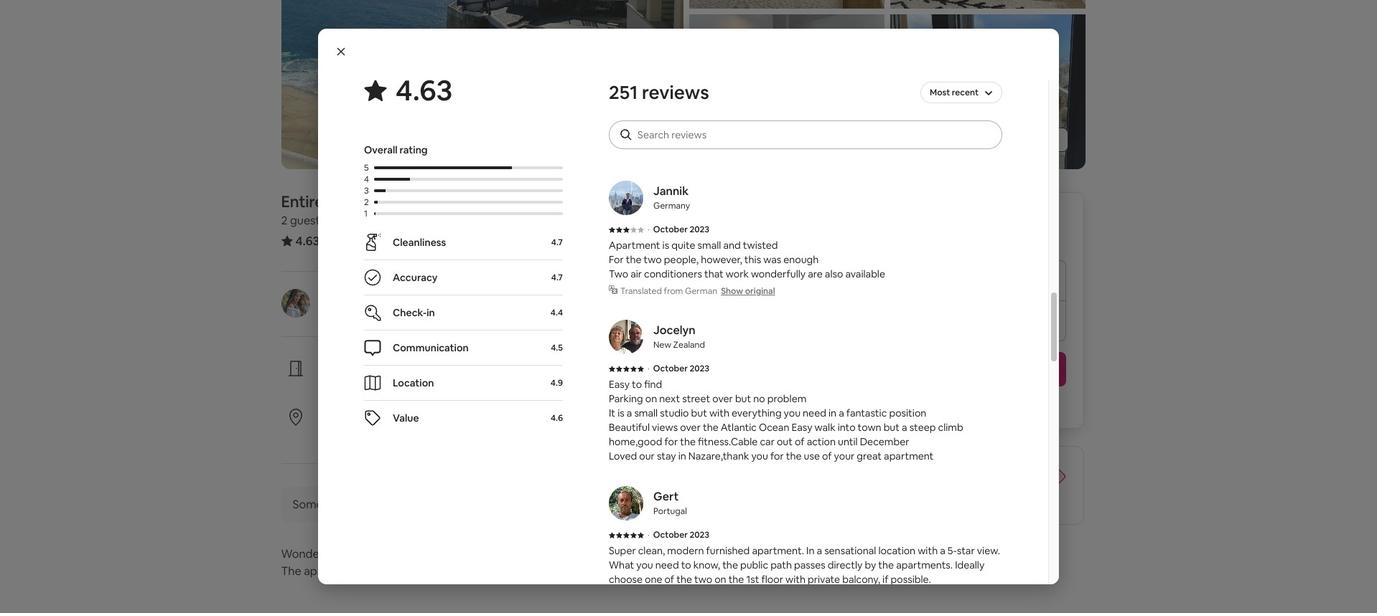 Task type: locate. For each thing, give the bounding box(es) containing it.
people,
[[664, 253, 699, 266]]

2 guests
[[281, 213, 326, 228]]

0 vertical spatial 5-
[[515, 427, 524, 440]]

0 vertical spatial 4.63
[[396, 72, 453, 109]]

251 up very at the left of page
[[609, 80, 638, 105]]

1 2023 from the top
[[690, 99, 709, 111]]

· up clean,
[[648, 530, 650, 541]]

2 october from the top
[[653, 224, 688, 236]]

0 vertical spatial original
[[740, 146, 770, 158]]

small up beautiful
[[634, 407, 658, 420]]

star up ideally at the right bottom
[[957, 545, 975, 558]]

2 horizontal spatial and
[[723, 239, 741, 252]]

251 down bedroom in the top of the page
[[328, 233, 346, 248]]

1 vertical spatial location
[[468, 427, 505, 440]]

jannik germany
[[653, 184, 690, 212]]

0 vertical spatial translated
[[620, 146, 662, 158]]

october up rent
[[653, 99, 688, 111]]

by inside the "hosted by daniela 6 years hosting"
[[369, 289, 382, 304]]

you
[[892, 398, 909, 411]]

jocelyn image
[[609, 320, 643, 355]]

0 vertical spatial are
[[808, 268, 823, 281]]

the down studio
[[680, 436, 696, 449]]

2 2023 from the top
[[690, 224, 709, 236]]

show for apartment is quite small and twisted
[[721, 286, 743, 297]]

over right street
[[712, 393, 733, 406]]

with up atlantic
[[709, 407, 729, 420]]

1 inside the 4.63 'dialog'
[[364, 208, 368, 220]]

of inside great location 95% of recent guests gave the location a 5-star rating.
[[348, 427, 358, 440]]

next
[[659, 393, 680, 406]]

in down the clean
[[638, 129, 646, 141]]

this inside apartment is quite small and twisted for the two people, however, this was enough two air conditioners that work wonderfully are also available
[[744, 253, 761, 266]]

furnished
[[706, 545, 750, 558]]

show right french
[[716, 146, 738, 158]]

of inside your dates are $75 aud less than the avg. nightly rate of the last 60 days.
[[991, 478, 1002, 493]]

the
[[648, 129, 664, 141], [626, 253, 642, 266], [431, 378, 446, 391], [703, 421, 719, 434], [450, 427, 466, 440], [680, 436, 696, 449], [786, 450, 802, 463], [884, 478, 902, 493], [1004, 478, 1022, 493], [722, 559, 738, 572], [878, 559, 894, 572], [487, 564, 505, 579], [676, 574, 692, 587], [729, 574, 744, 587]]

in up bed
[[404, 192, 417, 212]]

· october 2023 down zealand
[[648, 363, 709, 375]]

0 horizontal spatial are
[[808, 268, 823, 281]]

daniela
[[385, 289, 425, 304]]

0 horizontal spatial guests
[[290, 213, 326, 228]]

translated down air
[[620, 286, 662, 297]]

0 horizontal spatial 5-
[[515, 427, 524, 440]]

from for very clean rent and in a very good location. not many windows, no balcony, no hot water in the morning.
[[664, 146, 683, 158]]

of right one at left
[[665, 574, 674, 587]]

star inside great location 95% of recent guests gave the location a 5-star rating.
[[524, 427, 542, 440]]

you won't be charged yet
[[892, 398, 1010, 411]]

apartment
[[884, 450, 934, 463], [304, 564, 361, 579]]

portugal
[[478, 192, 540, 212], [653, 506, 687, 518]]

1st
[[746, 574, 759, 587]]

2 down entire
[[281, 213, 288, 228]]

lovely studio/apartment in sítio da nazaré 2 image 2 image
[[689, 0, 884, 8]]

are right dates
[[966, 464, 982, 479]]

the down apartment
[[626, 253, 642, 266]]

you down car
[[751, 450, 768, 463]]

1 vertical spatial guests
[[392, 427, 423, 440]]

you
[[784, 407, 801, 420], [751, 450, 768, 463], [636, 559, 653, 572]]

are inside your dates are $75 aud less than the avg. nightly rate of the last 60 days.
[[966, 464, 982, 479]]

balcony, down directly
[[842, 574, 880, 587]]

0 vertical spatial 2
[[364, 197, 369, 208]]

· down unit
[[392, 213, 395, 228]]

october up modern
[[653, 530, 688, 541]]

and
[[680, 114, 698, 127], [723, 239, 741, 252], [528, 564, 548, 579]]

1 horizontal spatial two
[[694, 574, 712, 587]]

0 horizontal spatial 4.63
[[295, 233, 320, 249]]

of right 95% at the bottom left of page
[[348, 427, 358, 440]]

1 horizontal spatial balcony,
[[915, 114, 953, 127]]

recent right 95% at the bottom left of page
[[360, 427, 390, 440]]

1 vertical spatial small
[[634, 407, 658, 420]]

for down out
[[770, 450, 784, 463]]

1 vertical spatial and
[[723, 239, 741, 252]]

of right use
[[822, 450, 832, 463]]

1 · october 2023 from the top
[[648, 99, 709, 111]]

0 horizontal spatial by
[[369, 289, 382, 304]]

however,
[[701, 253, 742, 266]]

use
[[804, 450, 820, 463]]

2 translated from the top
[[620, 286, 662, 297]]

in up "morning."
[[700, 114, 708, 127]]

of inside 'super clean, modern furnished apartment. in a sensational location with a 5-star view. what you need to know, the public path passes directly by the apartments. ideally choose one of the two on the 1st floor with private balcony, if possible.'
[[665, 574, 674, 587]]

translated down water on the left of page
[[620, 146, 662, 158]]

most recent button
[[921, 80, 1002, 105]]

0 horizontal spatial to
[[632, 378, 642, 391]]

apartment. inside 'super clean, modern furnished apartment. in a sensational location with a 5-star view. what you need to know, the public path passes directly by the apartments. ideally choose one of the two on the 1st floor with private balcony, if possible.'
[[752, 545, 804, 558]]

apartment down the wonderful
[[304, 564, 361, 579]]

4.63 up rating
[[396, 72, 453, 109]]

2 inside the 4.63 'dialog'
[[364, 197, 369, 208]]

but up everything
[[735, 393, 751, 406]]

for up stay
[[664, 436, 678, 449]]

5- up ideally at the right bottom
[[948, 545, 957, 558]]

nightly
[[928, 478, 964, 493]]

to down modern
[[681, 559, 691, 572]]

enough
[[784, 253, 819, 266]]

4 · october 2023 from the top
[[648, 530, 709, 541]]

· october 2023 up modern
[[648, 530, 709, 541]]

small inside apartment is quite small and twisted for the two people, however, this was enough two air conditioners that work wonderfully are also available
[[698, 239, 721, 252]]

need up walk
[[803, 407, 826, 420]]

and right sea
[[528, 564, 548, 579]]

rental
[[327, 192, 369, 212]]

translated for apartment is quite small and twisted
[[620, 286, 662, 297]]

1 down 3 on the left top
[[364, 208, 368, 220]]

than
[[857, 478, 881, 493]]

steep
[[909, 421, 936, 434]]

saint-évariste-de-forsyth, canada
[[653, 75, 788, 87]]

4.63 down 2 guests
[[295, 233, 320, 249]]

rating.
[[544, 427, 574, 440]]

0 vertical spatial balcony,
[[915, 114, 953, 127]]

apartment inside wonderful ocean-facing frontline apartment. the apartment enjoys a unique view of the sea and nazareth.
[[304, 564, 361, 579]]

1 vertical spatial translated
[[620, 286, 662, 297]]

1 horizontal spatial over
[[712, 393, 733, 406]]

years
[[335, 307, 360, 320]]

0 horizontal spatial small
[[634, 407, 658, 420]]

october for jannik
[[653, 224, 688, 236]]

is right it
[[618, 407, 624, 420]]

walk
[[815, 421, 835, 434]]

0 vertical spatial 251
[[609, 80, 638, 105]]

in
[[806, 545, 815, 558]]

the down modern
[[676, 574, 692, 587]]

apartment. inside wonderful ocean-facing frontline apartment. the apartment enjoys a unique view of the sea and nazareth.
[[459, 547, 519, 562]]

· october 2023 for jocelyn
[[648, 363, 709, 375]]

1 vertical spatial 2
[[281, 213, 288, 228]]

2 vertical spatial but
[[884, 421, 900, 434]]

0 horizontal spatial two
[[644, 253, 662, 266]]

translated.
[[472, 498, 528, 513]]

1 vertical spatial portugal
[[653, 506, 687, 518]]

with inside self check-in check yourself in with the lockbox.
[[408, 378, 428, 391]]

bath
[[441, 213, 465, 228]]

into
[[838, 421, 856, 434]]

1 vertical spatial this
[[956, 543, 973, 556]]

0 horizontal spatial need
[[655, 559, 679, 572]]

3 october from the top
[[653, 363, 688, 375]]

1 vertical spatial 5-
[[948, 545, 957, 558]]

1 left bed
[[398, 213, 402, 228]]

2 from from the top
[[664, 286, 683, 297]]

1 horizontal spatial guests
[[392, 427, 423, 440]]

0 horizontal spatial star
[[524, 427, 542, 440]]

0 vertical spatial 4.7
[[551, 237, 563, 248]]

gave
[[425, 427, 448, 440]]

a up beautiful
[[627, 407, 632, 420]]

0 horizontal spatial recent
[[360, 427, 390, 440]]

1 horizontal spatial is
[[662, 239, 669, 252]]

facing
[[376, 547, 409, 562]]

nazareth.
[[550, 564, 601, 579]]

1 vertical spatial is
[[618, 407, 624, 420]]

and up "morning."
[[680, 114, 698, 127]]

1 horizontal spatial are
[[966, 464, 982, 479]]

all
[[1011, 134, 1021, 146]]

1 horizontal spatial location
[[468, 427, 505, 440]]

of right rate
[[991, 478, 1002, 493]]

on down the "find"
[[645, 393, 657, 406]]

by inside 'super clean, modern furnished apartment. in a sensational location with a 5-star view. what you need to know, the public path passes directly by the apartments. ideally choose one of the two on the 1st floor with private balcony, if possible.'
[[865, 559, 876, 572]]

bedroom
[[341, 213, 390, 228]]

2 horizontal spatial but
[[884, 421, 900, 434]]

path
[[771, 559, 792, 572]]

apartment. up sea
[[459, 547, 519, 562]]

but down street
[[691, 407, 707, 420]]

self check-in check yourself in with the lockbox.
[[327, 360, 487, 391]]

60
[[856, 493, 870, 508]]

show all photos button
[[954, 128, 1068, 152]]

2 · october 2023 from the top
[[648, 224, 709, 236]]

0 vertical spatial this
[[744, 253, 761, 266]]

very
[[609, 114, 630, 127]]

0 vertical spatial apartment
[[884, 450, 934, 463]]

easy up the parking
[[609, 378, 630, 391]]

· october 2023 for jannik
[[648, 224, 709, 236]]

sensational
[[824, 545, 876, 558]]

available
[[845, 268, 885, 281]]

nazare,thank
[[688, 450, 749, 463]]

gert image
[[609, 487, 643, 521], [609, 487, 643, 521]]

1 vertical spatial 4.7
[[551, 272, 563, 284]]

0 vertical spatial on
[[645, 393, 657, 406]]

1 vertical spatial reviews
[[349, 233, 390, 248]]

the down furnished
[[722, 559, 738, 572]]

1 vertical spatial for
[[770, 450, 784, 463]]

recent right most
[[952, 87, 979, 98]]

1 horizontal spatial 251
[[609, 80, 638, 105]]

0 horizontal spatial on
[[645, 393, 657, 406]]

show left all
[[983, 134, 1008, 146]]

the down out
[[786, 450, 802, 463]]

lovely studio/apartment in sítio da nazaré 2 image 3 image
[[689, 14, 884, 169]]

0 vertical spatial over
[[712, 393, 733, 406]]

1 horizontal spatial 251 reviews
[[609, 80, 709, 105]]

a left rating.
[[507, 427, 513, 440]]

easy up out
[[792, 421, 812, 434]]

251 inside the 4.63 'dialog'
[[609, 80, 638, 105]]

the left lockbox.
[[431, 378, 446, 391]]

1 horizontal spatial 5-
[[948, 545, 957, 558]]

show original button down good
[[716, 146, 770, 158]]

apartment up your
[[884, 450, 934, 463]]

251 reviews down bedroom in the top of the page
[[328, 233, 390, 248]]

a down facing
[[399, 564, 406, 579]]

apartment.
[[752, 545, 804, 558], [459, 547, 519, 562]]

2 vertical spatial you
[[636, 559, 653, 572]]

twisted
[[743, 239, 778, 252]]

0 vertical spatial guests
[[290, 213, 326, 228]]

251 reviews inside the 4.63 'dialog'
[[609, 80, 709, 105]]

original for very clean rent and in a very good location. not many windows, no balcony, no hot water in the morning.
[[740, 146, 770, 158]]

1 vertical spatial to
[[681, 559, 691, 572]]

star inside 'super clean, modern furnished apartment. in a sensational location with a 5-star view. what you need to know, the public path passes directly by the apartments. ideally choose one of the two on the 1st floor with private balcony, if possible.'
[[957, 545, 975, 558]]

apartment. for furnished
[[752, 545, 804, 558]]

original down wonderfully
[[745, 286, 775, 297]]

october up 'quite'
[[653, 224, 688, 236]]

2023 up 'quite'
[[690, 224, 709, 236]]

0 vertical spatial show original button
[[716, 146, 770, 158]]

guests down "value"
[[392, 427, 423, 440]]

2023 down zealand
[[690, 363, 709, 375]]

value
[[393, 412, 419, 425]]

0 horizontal spatial easy
[[609, 378, 630, 391]]

balcony, inside 'super clean, modern furnished apartment. in a sensational location with a 5-star view. what you need to know, the public path passes directly by the apartments. ideally choose one of the two on the 1st floor with private balcony, if possible.'
[[842, 574, 880, 587]]

photos
[[1023, 134, 1057, 146]]

4 october from the top
[[653, 530, 688, 541]]

balcony, down most
[[915, 114, 953, 127]]

the left 1st
[[729, 574, 744, 587]]

4.5
[[551, 342, 563, 354]]

0 vertical spatial to
[[632, 378, 642, 391]]

translated for very clean rent and in a very good location. not many windows, no balcony, no hot water in the morning.
[[620, 146, 662, 158]]

1 horizontal spatial easy
[[792, 421, 812, 434]]

0 horizontal spatial 2
[[281, 213, 288, 228]]

0 vertical spatial need
[[803, 407, 826, 420]]

two inside 'super clean, modern furnished apartment. in a sensational location with a 5-star view. what you need to know, the public path passes directly by the apartments. ideally choose one of the two on the 1st floor with private balcony, if possible.'
[[694, 574, 712, 587]]

0 vertical spatial is
[[662, 239, 669, 252]]

check
[[327, 378, 357, 391]]

lovely studio/apartment in sítio da nazaré 2 image 4 image
[[890, 0, 1085, 8]]

location right gave
[[468, 427, 505, 440]]

but up the december
[[884, 421, 900, 434]]

you down clean,
[[636, 559, 653, 572]]

1 vertical spatial over
[[680, 421, 701, 434]]

1 horizontal spatial and
[[680, 114, 698, 127]]

1 horizontal spatial on
[[715, 574, 726, 587]]

location for great
[[468, 427, 505, 440]]

the inside great location 95% of recent guests gave the location a 5-star rating.
[[450, 427, 466, 440]]

of inside wonderful ocean-facing frontline apartment. the apartment enjoys a unique view of the sea and nazareth.
[[473, 564, 484, 579]]

1 horizontal spatial by
[[865, 559, 876, 572]]

reviews up rent
[[642, 80, 709, 105]]

two down apartment
[[644, 253, 662, 266]]

home,good
[[609, 436, 662, 449]]

parking
[[609, 393, 643, 406]]

saint-
[[653, 75, 676, 87]]

1 horizontal spatial to
[[681, 559, 691, 572]]

the down the clean
[[648, 129, 664, 141]]

passes
[[794, 559, 825, 572]]

2 4.7 from the top
[[551, 272, 563, 284]]

check-
[[350, 360, 387, 375]]

and up however,
[[723, 239, 741, 252]]

host profile picture image
[[281, 289, 310, 318]]

0 vertical spatial small
[[698, 239, 721, 252]]

jannik image
[[609, 181, 643, 215], [609, 181, 643, 215]]

3 2023 from the top
[[690, 363, 709, 375]]

4 2023 from the top
[[690, 530, 709, 541]]

show for very clean rent and in a very good location. not many windows, no balcony, no hot water in the morning.
[[716, 146, 738, 158]]

star
[[524, 427, 542, 440], [957, 545, 975, 558]]

1 horizontal spatial 4.63
[[396, 72, 453, 109]]

hosting
[[362, 307, 397, 320]]

251
[[609, 80, 638, 105], [328, 233, 346, 248]]

4.7 for cleanliness
[[551, 237, 563, 248]]

of
[[348, 427, 358, 440], [795, 436, 805, 449], [822, 450, 832, 463], [991, 478, 1002, 493], [473, 564, 484, 579], [665, 574, 674, 587]]

1 horizontal spatial star
[[957, 545, 975, 558]]

0 horizontal spatial 251
[[328, 233, 346, 248]]

0 horizontal spatial apartment.
[[459, 547, 519, 562]]

0 horizontal spatial reviews
[[349, 233, 390, 248]]

know,
[[693, 559, 720, 572]]

location inside 'super clean, modern furnished apartment. in a sensational location with a 5-star view. what you need to know, the public path passes directly by the apartments. ideally choose one of the two on the 1st floor with private balcony, if possible.'
[[878, 545, 916, 558]]

translated
[[620, 146, 662, 158], [620, 286, 662, 297]]

easy to find parking on next street over but no problem it is a small studio but with everything you need in a fantastic position beautiful views over the atlantic ocean easy walk into town but a steep climb home,good for the fitness.cable car out of action until december loved our stay in nazare,thank you for the use of your great apartment
[[609, 378, 963, 463]]

1 4.7 from the top
[[551, 237, 563, 248]]

· up the "find"
[[648, 363, 650, 375]]

portugal right nazaré, on the top of page
[[478, 192, 540, 212]]

0 vertical spatial from
[[664, 146, 683, 158]]

for
[[664, 436, 678, 449], [770, 450, 784, 463]]

possible.
[[891, 574, 931, 587]]

3 · october 2023 from the top
[[648, 363, 709, 375]]

4.63 inside 'dialog'
[[396, 72, 453, 109]]

1 vertical spatial recent
[[360, 427, 390, 440]]

· up the clean
[[648, 99, 650, 111]]

and inside "very clean rent and in a very good location. not many windows, no balcony, no hot water in the morning."
[[680, 114, 698, 127]]

1 horizontal spatial recent
[[952, 87, 979, 98]]

original down good
[[740, 146, 770, 158]]

show original button for apartment is quite small and twisted
[[721, 286, 775, 297]]

need up one at left
[[655, 559, 679, 572]]

1 from from the top
[[664, 146, 683, 158]]

2 horizontal spatial no
[[955, 114, 967, 127]]

been
[[369, 498, 396, 513]]

1 horizontal spatial small
[[698, 239, 721, 252]]

1 horizontal spatial no
[[901, 114, 912, 127]]

october for jocelyn
[[653, 363, 688, 375]]

avg.
[[904, 478, 926, 493]]

is left 'quite'
[[662, 239, 669, 252]]

nazaré,
[[420, 192, 475, 212]]

to inside 'super clean, modern furnished apartment. in a sensational location with a 5-star view. what you need to know, the public path passes directly by the apartments. ideally choose one of the two on the 1st floor with private balcony, if possible.'
[[681, 559, 691, 572]]

this down the twisted
[[744, 253, 761, 266]]

$75 aud
[[985, 464, 1031, 479]]

portugal inside the 4.63 'dialog'
[[653, 506, 687, 518]]

street
[[682, 393, 710, 406]]

5- left rating.
[[515, 427, 524, 440]]

the left sea
[[487, 564, 505, 579]]

is inside easy to find parking on next street over but no problem it is a small studio but with everything you need in a fantastic position beautiful views over the atlantic ocean easy walk into town but a steep climb home,good for the fitness.cable car out of action until december loved our stay in nazare,thank you for the use of your great apartment
[[618, 407, 624, 420]]

0 vertical spatial easy
[[609, 378, 630, 391]]

rating
[[400, 144, 428, 157]]

hosted
[[327, 289, 367, 304]]

good
[[740, 114, 765, 127]]

you down problem
[[784, 407, 801, 420]]

no inside easy to find parking on next street over but no problem it is a small studio but with everything you need in a fantastic position beautiful views over the atlantic ocean easy walk into town but a steep climb home,good for the fitness.cable car out of action until december loved our stay in nazare,thank you for the use of your great apartment
[[753, 393, 765, 406]]

1 horizontal spatial apartment
[[884, 450, 934, 463]]

1
[[364, 208, 368, 220], [333, 213, 338, 228], [398, 213, 402, 228], [434, 213, 438, 228]]

0 horizontal spatial balcony,
[[842, 574, 880, 587]]

no up everything
[[753, 393, 765, 406]]

0 vertical spatial recent
[[952, 87, 979, 98]]

1 vertical spatial star
[[957, 545, 975, 558]]

enjoys
[[363, 564, 397, 579]]

the inside wonderful ocean-facing frontline apartment. the apartment enjoys a unique view of the sea and nazareth.
[[487, 564, 505, 579]]

0 horizontal spatial portugal
[[478, 192, 540, 212]]

october up the "find"
[[653, 363, 688, 375]]

apartment. up path
[[752, 545, 804, 558]]

work
[[726, 268, 749, 281]]

with down passes
[[786, 574, 806, 587]]

a left very
[[710, 114, 715, 127]]

1 vertical spatial apartment
[[304, 564, 361, 579]]

1 translated from the top
[[620, 146, 662, 158]]

quite
[[671, 239, 695, 252]]

reviews inside the 4.63 'dialog'
[[642, 80, 709, 105]]

town
[[858, 421, 881, 434]]

1 vertical spatial show original button
[[721, 286, 775, 297]]

2023
[[690, 99, 709, 111], [690, 224, 709, 236], [690, 363, 709, 375], [690, 530, 709, 541]]

small up however,
[[698, 239, 721, 252]]

2 vertical spatial location
[[878, 545, 916, 558]]

yourself
[[359, 378, 396, 391]]

0 horizontal spatial no
[[753, 393, 765, 406]]

1 vertical spatial from
[[664, 286, 683, 297]]

no left hot
[[955, 114, 967, 127]]



Task type: describe. For each thing, give the bounding box(es) containing it.
0 horizontal spatial location
[[361, 409, 404, 424]]

show original button for very clean rent and in a very good location. not many windows, no balcony, no hot water in the morning.
[[716, 146, 770, 158]]

also
[[825, 268, 843, 281]]

everything
[[732, 407, 782, 420]]

location for super
[[878, 545, 916, 558]]

· right bed
[[428, 213, 431, 228]]

1 vertical spatial 251
[[328, 233, 346, 248]]

views
[[652, 421, 678, 434]]

in right stay
[[678, 450, 686, 463]]

private
[[808, 574, 840, 587]]

0 vertical spatial for
[[664, 436, 678, 449]]

apartment inside easy to find parking on next street over but no problem it is a small studio but with everything you need in a fantastic position beautiful views over the atlantic ocean easy walk into town but a steep climb home,good for the fitness.cable car out of action until december loved our stay in nazare,thank you for the use of your great apartment
[[884, 450, 934, 463]]

check-
[[393, 307, 427, 320]]

unit
[[372, 192, 401, 212]]

jocelyn image
[[609, 320, 643, 355]]

two
[[609, 268, 628, 281]]

many
[[828, 114, 853, 127]]

12/17/2023
[[844, 279, 894, 292]]

to inside easy to find parking on next street over but no problem it is a small studio but with everything you need in a fantastic position beautiful views over the atlantic ocean easy walk into town but a steep climb home,good for the fitness.cable car out of action until december loved our stay in nazare,thank you for the use of your great apartment
[[632, 378, 642, 391]]

wonderfully
[[751, 268, 806, 281]]

and inside wonderful ocean-facing frontline apartment. the apartment enjoys a unique view of the sea and nazareth.
[[528, 564, 548, 579]]

the inside self check-in check yourself in with the lockbox.
[[431, 378, 446, 391]]

a inside wonderful ocean-facing frontline apartment. the apartment enjoys a unique view of the sea and nazareth.
[[399, 564, 406, 579]]

2023 for jocelyn
[[690, 363, 709, 375]]

the right rate
[[1004, 478, 1022, 493]]

cleanliness
[[393, 236, 446, 249]]

in up yourself
[[387, 360, 396, 375]]

the up if
[[878, 559, 894, 572]]

sea
[[507, 564, 525, 579]]

5- inside great location 95% of recent guests gave the location a 5-star rating.
[[515, 427, 524, 440]]

lovely studio/apartment in sítio da nazaré 2 image 5 image
[[890, 14, 1085, 169]]

clean
[[632, 114, 657, 127]]

bed
[[405, 213, 426, 228]]

from for apartment is quite small and twisted
[[664, 286, 683, 297]]

0 horizontal spatial but
[[691, 407, 707, 420]]

super clean, modern furnished apartment. in a sensational location with a 5-star view. what you need to know, the public path passes directly by the apartments. ideally choose one of the two on the 1st floor with private balcony, if possible.
[[609, 545, 1000, 587]]

hosted by daniela 6 years hosting
[[327, 289, 425, 320]]

translated from german show original
[[620, 286, 775, 297]]

251 reviews link
[[328, 233, 390, 248]]

need inside easy to find parking on next street over but no problem it is a small studio but with everything you need in a fantastic position beautiful views over the atlantic ocean easy walk into town but a steep climb home,good for the fitness.cable car out of action until december loved our stay in nazare,thank you for the use of your great apartment
[[803, 407, 826, 420]]

overall rating
[[364, 144, 428, 157]]

2 for 2
[[364, 197, 369, 208]]

be
[[940, 398, 952, 411]]

4.63 dialog
[[318, 29, 1059, 603]]

your
[[834, 450, 855, 463]]

atlantic
[[721, 421, 757, 434]]

recent inside popup button
[[952, 87, 979, 98]]

our
[[639, 450, 655, 463]]

and inside apartment is quite small and twisted for the two people, however, this was enough two air conditioners that work wonderfully are also available
[[723, 239, 741, 252]]

a right the in
[[817, 545, 822, 558]]

0 vertical spatial but
[[735, 393, 751, 406]]

Search reviews, Press 'Enter' to search text field
[[638, 128, 988, 142]]

2023 for gert
[[690, 530, 709, 541]]

gert
[[653, 490, 679, 505]]

0 vertical spatial portugal
[[478, 192, 540, 212]]

the up fitness.cable
[[703, 421, 719, 434]]

choose
[[609, 574, 643, 587]]

some info has been automatically translated.
[[293, 498, 528, 513]]

what
[[609, 559, 634, 572]]

1 down the rental at the left of the page
[[333, 213, 338, 228]]

in up walk
[[829, 407, 837, 420]]

a inside "very clean rent and in a very good location. not many windows, no balcony, no hot water in the morning."
[[710, 114, 715, 127]]

it
[[609, 407, 615, 420]]

5
[[364, 162, 369, 174]]

forsyth,
[[724, 75, 756, 87]]

jocelyn
[[653, 323, 696, 338]]

floor
[[761, 574, 783, 587]]

in right yourself
[[398, 378, 406, 391]]

a down position at the right
[[902, 421, 907, 434]]

small inside easy to find parking on next street over but no problem it is a small studio but with everything you need in a fantastic position beautiful views over the atlantic ocean easy walk into town but a steep climb home,good for the fitness.cable car out of action until december loved our stay in nazare,thank you for the use of your great apartment
[[634, 407, 658, 420]]

very
[[718, 114, 738, 127]]

guests inside great location 95% of recent guests gave the location a 5-star rating.
[[392, 427, 423, 440]]

jocelyn new zealand
[[653, 323, 705, 351]]

0 vertical spatial you
[[784, 407, 801, 420]]

december
[[860, 436, 909, 449]]

the
[[281, 564, 301, 579]]

with up apartments.
[[918, 545, 938, 558]]

studio
[[660, 407, 689, 420]]

automatically
[[398, 498, 469, 513]]

great location 95% of recent guests gave the location a 5-star rating.
[[327, 409, 574, 440]]

on inside easy to find parking on next street over but no problem it is a small studio but with everything you need in a fantastic position beautiful views over the atlantic ocean easy walk into town but a steep climb home,good for the fitness.cable car out of action until december loved our stay in nazare,thank you for the use of your great apartment
[[645, 393, 657, 406]]

1 bedroom · 1 bed · 1 bath
[[333, 213, 465, 228]]

1 vertical spatial 251 reviews
[[328, 233, 390, 248]]

in up communication
[[427, 307, 435, 320]]

apartment. for frontline
[[459, 547, 519, 562]]

of right out
[[795, 436, 805, 449]]

fitness.cable
[[698, 436, 758, 449]]

the left avg.
[[884, 478, 902, 493]]

the inside "very clean rent and in a very good location. not many windows, no balcony, no hot water in the morning."
[[648, 129, 664, 141]]

listing
[[975, 543, 1004, 556]]

95%
[[327, 427, 346, 440]]

overall
[[364, 144, 397, 157]]

balcony, inside "very clean rent and in a very good location. not many windows, no balcony, no hot water in the morning."
[[915, 114, 953, 127]]

view.
[[977, 545, 1000, 558]]

original for apartment is quite small and twisted
[[745, 286, 775, 297]]

most recent
[[930, 87, 979, 98]]

two inside apartment is quite small and twisted for the two people, however, this was enough two air conditioners that work wonderfully are also available
[[644, 253, 662, 266]]

most
[[930, 87, 950, 98]]

germany
[[653, 200, 690, 212]]

air
[[631, 268, 642, 281]]

directly
[[828, 559, 863, 572]]

4.4
[[551, 307, 563, 319]]

with inside easy to find parking on next street over but no problem it is a small studio but with everything you need in a fantastic position beautiful views over the atlantic ocean easy walk into town but a steep climb home,good for the fitness.cable car out of action until december loved our stay in nazare,thank you for the use of your great apartment
[[709, 407, 729, 420]]

yet
[[995, 398, 1010, 411]]

6
[[327, 307, 333, 320]]

some
[[293, 498, 323, 513]]

october for gert
[[653, 530, 688, 541]]

lockbox.
[[448, 378, 487, 391]]

1 left bath
[[434, 213, 438, 228]]

lovely studio/apartment in sítio da nazaré 2 image 1 image
[[281, 0, 683, 169]]

clean,
[[638, 545, 665, 558]]

show inside show all photos button
[[983, 134, 1008, 146]]

apartment
[[609, 239, 660, 252]]

2 for 2 guests
[[281, 213, 288, 228]]

price.
[[871, 464, 901, 479]]

a up apartments.
[[940, 545, 945, 558]]

need inside 'super clean, modern furnished apartment. in a sensational location with a 5-star view. what you need to know, the public path passes directly by the apartments. ideally choose one of the two on the 1st floor with private balcony, if possible.'
[[655, 559, 679, 572]]

ocean
[[759, 421, 789, 434]]

1 vertical spatial 4.63
[[295, 233, 320, 249]]

position
[[889, 407, 926, 420]]

not
[[808, 114, 826, 127]]

3
[[364, 185, 369, 197]]

4.7 for accuracy
[[551, 272, 563, 284]]

days.
[[873, 493, 900, 508]]

1 horizontal spatial you
[[751, 450, 768, 463]]

entire
[[281, 192, 324, 212]]

check-in
[[393, 307, 435, 320]]

super
[[609, 545, 636, 558]]

on inside 'super clean, modern furnished apartment. in a sensational location with a 5-star view. what you need to know, the public path passes directly by the apartments. ideally choose one of the two on the 1st floor with private balcony, if possible.'
[[715, 574, 726, 587]]

de-
[[710, 75, 724, 87]]

location
[[393, 377, 434, 390]]

4
[[364, 174, 369, 185]]

· up apartment
[[648, 224, 650, 236]]

less
[[835, 478, 855, 493]]

· october 2023 for gert
[[648, 530, 709, 541]]

one
[[645, 574, 662, 587]]

the inside apartment is quite small and twisted for the two people, however, this was enough two air conditioners that work wonderfully are also available
[[626, 253, 642, 266]]

are inside apartment is quite small and twisted for the two people, however, this was enough two air conditioners that work wonderfully are also available
[[808, 268, 823, 281]]

recent inside great location 95% of recent guests gave the location a 5-star rating.
[[360, 427, 390, 440]]

climb
[[938, 421, 963, 434]]

5- inside 'super clean, modern furnished apartment. in a sensational location with a 5-star view. what you need to know, the public path passes directly by the apartments. ideally choose one of the two on the 1st floor with private balcony, if possible.'
[[948, 545, 957, 558]]

a up the into
[[839, 407, 844, 420]]

is inside apartment is quite small and twisted for the two people, however, this was enough two air conditioners that work wonderfully are also available
[[662, 239, 669, 252]]

1 horizontal spatial this
[[956, 543, 973, 556]]

a inside great location 95% of recent guests gave the location a 5-star rating.
[[507, 427, 513, 440]]

2023 for jannik
[[690, 224, 709, 236]]

conditioners
[[644, 268, 702, 281]]

report this listing
[[921, 543, 1004, 556]]

1 october from the top
[[653, 99, 688, 111]]

wonderful ocean-facing frontline apartment. the apartment enjoys a unique view of the sea and nazareth.
[[281, 547, 601, 579]]

1 horizontal spatial for
[[770, 450, 784, 463]]

has
[[348, 498, 366, 513]]

your dates are $75 aud less than the avg. nightly rate of the last 60 days.
[[835, 464, 1031, 508]]

you inside 'super clean, modern furnished apartment. in a sensational location with a 5-star view. what you need to know, the public path passes directly by the apartments. ideally choose one of the two on the 1st floor with private balcony, if possible.'
[[636, 559, 653, 572]]

lower price.
[[835, 464, 901, 479]]

0 horizontal spatial over
[[680, 421, 701, 434]]

12/17/2023 button
[[835, 261, 1067, 301]]

report this listing button
[[898, 543, 1004, 556]]

public
[[740, 559, 768, 572]]

zealand
[[673, 340, 705, 351]]



Task type: vqa. For each thing, say whether or not it's contained in the screenshot.


